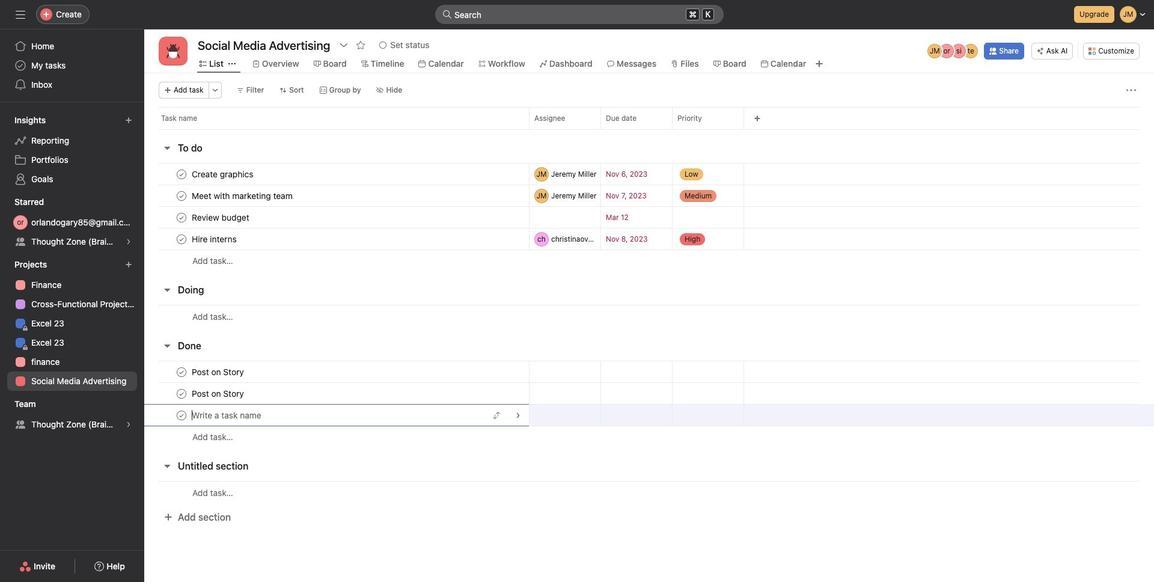 Task type: locate. For each thing, give the bounding box(es) containing it.
meet with marketing team cell
[[144, 185, 529, 207]]

2 task name text field from the top
[[189, 366, 248, 378]]

task name text field inside create graphics cell
[[189, 168, 257, 180]]

mark complete checkbox inside create graphics cell
[[174, 167, 189, 181]]

post on story cell
[[144, 361, 529, 383], [144, 383, 529, 405]]

1 vertical spatial mark complete checkbox
[[174, 210, 189, 225]]

1 task name text field from the top
[[189, 233, 240, 245]]

6 mark complete image from the top
[[174, 386, 189, 401]]

hide sidebar image
[[16, 10, 25, 19]]

more actions image
[[211, 87, 219, 94]]

mark complete checkbox for task name text box within the create graphics cell
[[174, 167, 189, 181]]

task name text field for second mark complete checkbox from the bottom of the page
[[189, 366, 248, 378]]

Mark complete checkbox
[[174, 189, 189, 203], [174, 232, 189, 246], [174, 365, 189, 379], [174, 386, 189, 401]]

task name text field for first mark complete checkbox from the bottom
[[189, 388, 248, 400]]

Mark complete checkbox
[[174, 167, 189, 181], [174, 210, 189, 225], [174, 408, 189, 423]]

1 vertical spatial see details, thought zone (brainstorm space) image
[[125, 421, 132, 428]]

3 task name text field from the top
[[189, 388, 248, 400]]

mark complete checkbox inside review budget cell
[[174, 210, 189, 225]]

task name text field inside cell
[[189, 409, 265, 421]]

4 mark complete checkbox from the top
[[174, 386, 189, 401]]

1 task name text field from the top
[[189, 168, 257, 180]]

2 vertical spatial mark complete checkbox
[[174, 408, 189, 423]]

Task name text field
[[189, 168, 257, 180], [189, 190, 296, 202], [189, 211, 253, 223]]

4 mark complete image from the top
[[174, 232, 189, 246]]

1 vertical spatial collapse task list for this group image
[[162, 285, 172, 295]]

mark complete image
[[174, 167, 189, 181], [174, 189, 189, 203], [174, 210, 189, 225], [174, 232, 189, 246], [174, 365, 189, 379], [174, 386, 189, 401], [174, 408, 189, 423]]

mark complete checkbox inside "hire interns" cell
[[174, 232, 189, 246]]

mark complete image for 2nd the 'post on story' cell
[[174, 386, 189, 401]]

task name text field for mark complete image within the review budget cell
[[189, 211, 253, 223]]

new project or portfolio image
[[125, 261, 132, 268]]

2 mark complete image from the top
[[174, 189, 189, 203]]

5 mark complete image from the top
[[174, 365, 189, 379]]

3 mark complete checkbox from the top
[[174, 408, 189, 423]]

details image
[[515, 412, 522, 419]]

mark complete image for review budget cell
[[174, 210, 189, 225]]

task name text field inside review budget cell
[[189, 211, 253, 223]]

2 see details, thought zone (brainstorm space) image from the top
[[125, 421, 132, 428]]

Task name text field
[[189, 233, 240, 245], [189, 366, 248, 378], [189, 388, 248, 400], [189, 409, 265, 421]]

1 vertical spatial task name text field
[[189, 190, 296, 202]]

collapse task list for this group image
[[162, 143, 172, 153], [162, 285, 172, 295], [162, 461, 172, 471]]

global element
[[0, 29, 144, 102]]

1 see details, thought zone (brainstorm space) image from the top
[[125, 238, 132, 245]]

task name text field inside "hire interns" cell
[[189, 233, 240, 245]]

0 vertical spatial collapse task list for this group image
[[162, 143, 172, 153]]

1 collapse task list for this group image from the top
[[162, 143, 172, 153]]

cell
[[144, 404, 529, 426]]

row
[[144, 107, 1155, 129], [159, 129, 1140, 130], [144, 163, 1155, 185], [144, 185, 1155, 207], [144, 206, 1155, 229], [144, 228, 1155, 250], [144, 250, 1155, 272], [144, 305, 1155, 328], [144, 361, 1155, 383], [144, 383, 1155, 405], [144, 404, 1155, 426], [144, 426, 1155, 448], [144, 481, 1155, 504]]

mark complete image for meet with marketing team 'cell'
[[174, 189, 189, 203]]

1 mark complete image from the top
[[174, 167, 189, 181]]

mark complete image inside meet with marketing team 'cell'
[[174, 189, 189, 203]]

task name text field for mark complete image inside create graphics cell
[[189, 168, 257, 180]]

Search tasks, projects, and more text field
[[435, 5, 724, 24]]

mark complete image inside "hire interns" cell
[[174, 232, 189, 246]]

3 task name text field from the top
[[189, 211, 253, 223]]

2 mark complete checkbox from the top
[[174, 210, 189, 225]]

0 vertical spatial see details, thought zone (brainstorm space) image
[[125, 238, 132, 245]]

2 task name text field from the top
[[189, 190, 296, 202]]

2 mark complete checkbox from the top
[[174, 232, 189, 246]]

None text field
[[195, 34, 333, 56]]

teams element
[[0, 393, 144, 437]]

task name text field for mark complete checkbox in "hire interns" cell
[[189, 233, 240, 245]]

mark complete image for create graphics cell
[[174, 167, 189, 181]]

0 vertical spatial task name text field
[[189, 168, 257, 180]]

add to starred image
[[356, 40, 366, 50]]

cell inside header done tree grid
[[144, 404, 529, 426]]

2 vertical spatial collapse task list for this group image
[[162, 461, 172, 471]]

prominent image
[[443, 10, 452, 19]]

1 mark complete checkbox from the top
[[174, 189, 189, 203]]

mark complete image inside review budget cell
[[174, 210, 189, 225]]

task name text field for mark complete image inside the meet with marketing team 'cell'
[[189, 190, 296, 202]]

projects element
[[0, 254, 144, 393]]

mark complete image inside create graphics cell
[[174, 167, 189, 181]]

0 vertical spatial mark complete checkbox
[[174, 167, 189, 181]]

task name text field inside meet with marketing team 'cell'
[[189, 190, 296, 202]]

4 task name text field from the top
[[189, 409, 265, 421]]

create graphics cell
[[144, 163, 529, 185]]

header to do tree grid
[[144, 163, 1155, 272]]

1 mark complete checkbox from the top
[[174, 167, 189, 181]]

add field image
[[754, 115, 761, 122]]

3 mark complete image from the top
[[174, 210, 189, 225]]

see details, thought zone (brainstorm space) image
[[125, 238, 132, 245], [125, 421, 132, 428]]

2 vertical spatial task name text field
[[189, 211, 253, 223]]

7 mark complete image from the top
[[174, 408, 189, 423]]

mark complete checkbox inside cell
[[174, 408, 189, 423]]

None field
[[435, 5, 724, 24]]



Task type: describe. For each thing, give the bounding box(es) containing it.
1 post on story cell from the top
[[144, 361, 529, 383]]

3 collapse task list for this group image from the top
[[162, 461, 172, 471]]

tab actions image
[[228, 60, 236, 67]]

review budget cell
[[144, 206, 529, 229]]

hire interns cell
[[144, 228, 529, 250]]

new insights image
[[125, 117, 132, 124]]

insights element
[[0, 109, 144, 191]]

add tab image
[[815, 59, 825, 69]]

mark complete checkbox inside meet with marketing team 'cell'
[[174, 189, 189, 203]]

show options image
[[339, 40, 349, 50]]

bug image
[[166, 44, 180, 58]]

starred element
[[0, 191, 144, 254]]

see details, thought zone (brainstorm space) image inside teams "element"
[[125, 421, 132, 428]]

task name text field for mark complete option in the cell
[[189, 409, 265, 421]]

header done tree grid
[[144, 361, 1155, 448]]

see details, thought zone (brainstorm space) image inside starred element
[[125, 238, 132, 245]]

2 collapse task list for this group image from the top
[[162, 285, 172, 295]]

move tasks between sections image
[[493, 412, 500, 419]]

mark complete image for 1st the 'post on story' cell from the top of the header done tree grid
[[174, 365, 189, 379]]

2 post on story cell from the top
[[144, 383, 529, 405]]

more actions image
[[1127, 85, 1137, 95]]

mark complete image for "hire interns" cell
[[174, 232, 189, 246]]

collapse task list for this group image
[[162, 341, 172, 351]]

mark complete checkbox for task name text box in the review budget cell
[[174, 210, 189, 225]]

3 mark complete checkbox from the top
[[174, 365, 189, 379]]



Task type: vqa. For each thing, say whether or not it's contained in the screenshot.
fifth "Task name" text field from the bottom
yes



